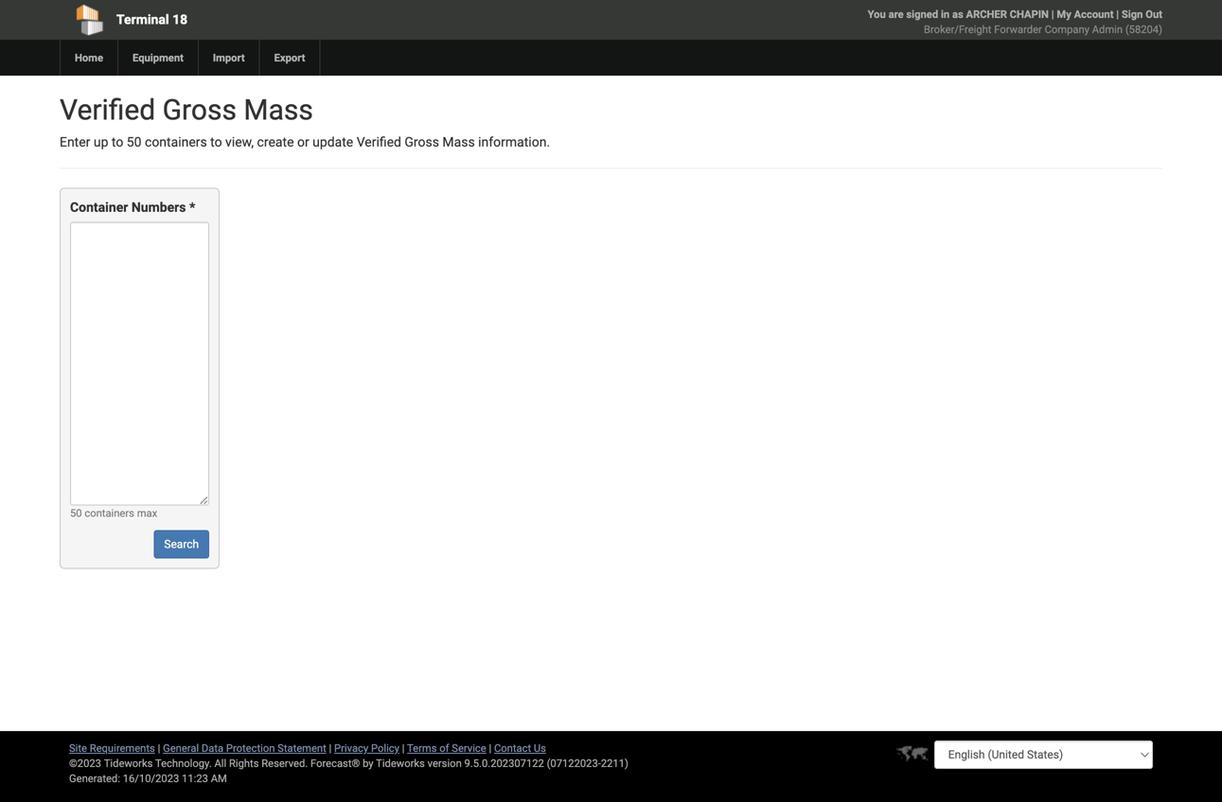 Task type: vqa. For each thing, say whether or not it's contained in the screenshot.
right Mass
yes



Task type: describe. For each thing, give the bounding box(es) containing it.
out
[[1146, 8, 1163, 20]]

archer
[[966, 8, 1007, 20]]

max
[[137, 507, 157, 520]]

home link
[[60, 40, 117, 76]]

version
[[428, 758, 462, 770]]

(58204)
[[1125, 23, 1163, 36]]

general
[[163, 743, 199, 755]]

rights
[[229, 758, 259, 770]]

sign out link
[[1122, 8, 1163, 20]]

container numbers *
[[70, 200, 195, 215]]

1 to from the left
[[112, 134, 123, 150]]

import link
[[198, 40, 259, 76]]

| left general
[[158, 743, 160, 755]]

2 to from the left
[[210, 134, 222, 150]]

11:23
[[182, 773, 208, 785]]

containers inside 50 containers max search
[[85, 507, 134, 520]]

as
[[952, 8, 963, 20]]

am
[[211, 773, 227, 785]]

verified gross mass enter up to 50 containers to view, create or update verified gross mass information.
[[60, 93, 550, 150]]

site
[[69, 743, 87, 755]]

site requirements | general data protection statement | privacy policy | terms of service | contact us ©2023 tideworks technology. all rights reserved. forecast® by tideworks version 9.5.0.202307122 (07122023-2211) generated: 16/10/2023 11:23 am
[[69, 743, 628, 785]]

0 horizontal spatial verified
[[60, 93, 155, 127]]

terminal 18 link
[[60, 0, 503, 40]]

or
[[297, 134, 309, 150]]

terminal 18
[[116, 12, 188, 27]]

us
[[534, 743, 546, 755]]

of
[[439, 743, 449, 755]]

| up tideworks
[[402, 743, 405, 755]]

reserved.
[[262, 758, 308, 770]]

all
[[214, 758, 226, 770]]

(07122023-
[[547, 758, 601, 770]]

site requirements link
[[69, 743, 155, 755]]

update
[[313, 134, 353, 150]]

my
[[1057, 8, 1071, 20]]

export
[[274, 52, 305, 64]]

| left 'sign'
[[1116, 8, 1119, 20]]

contact
[[494, 743, 531, 755]]

general data protection statement link
[[163, 743, 326, 755]]

50 inside verified gross mass enter up to 50 containers to view, create or update verified gross mass information.
[[127, 134, 142, 150]]

numbers
[[131, 200, 186, 215]]

technology.
[[155, 758, 212, 770]]

0 vertical spatial gross
[[162, 93, 237, 127]]

2211)
[[601, 758, 628, 770]]

forecast®
[[311, 758, 360, 770]]

0 horizontal spatial mass
[[244, 93, 313, 127]]

company
[[1045, 23, 1090, 36]]

containers inside verified gross mass enter up to 50 containers to view, create or update verified gross mass information.
[[145, 134, 207, 150]]

terms
[[407, 743, 437, 755]]

16/10/2023
[[123, 773, 179, 785]]

view,
[[225, 134, 254, 150]]

Container Numbers * text field
[[70, 222, 209, 506]]



Task type: locate. For each thing, give the bounding box(es) containing it.
you
[[868, 8, 886, 20]]

equipment link
[[117, 40, 198, 76]]

account
[[1074, 8, 1114, 20]]

terminal
[[116, 12, 169, 27]]

1 horizontal spatial 50
[[127, 134, 142, 150]]

*
[[189, 200, 195, 215]]

broker/freight
[[924, 23, 992, 36]]

privacy policy link
[[334, 743, 399, 755]]

statement
[[278, 743, 326, 755]]

tideworks
[[376, 758, 425, 770]]

admin
[[1092, 23, 1123, 36]]

verified up up
[[60, 93, 155, 127]]

search
[[164, 538, 199, 551]]

gross right update
[[405, 134, 439, 150]]

my account link
[[1057, 8, 1114, 20]]

1 vertical spatial verified
[[357, 134, 401, 150]]

enter
[[60, 134, 90, 150]]

sign
[[1122, 8, 1143, 20]]

terms of service link
[[407, 743, 486, 755]]

to left view,
[[210, 134, 222, 150]]

home
[[75, 52, 103, 64]]

you are signed in as archer chapin | my account | sign out broker/freight forwarder company admin (58204)
[[868, 8, 1163, 36]]

containers
[[145, 134, 207, 150], [85, 507, 134, 520]]

0 vertical spatial containers
[[145, 134, 207, 150]]

export link
[[259, 40, 319, 76]]

| up forecast®
[[329, 743, 332, 755]]

9.5.0.202307122
[[464, 758, 544, 770]]

0 vertical spatial mass
[[244, 93, 313, 127]]

mass
[[244, 93, 313, 127], [442, 134, 475, 150]]

50 inside 50 containers max search
[[70, 507, 82, 520]]

equipment
[[133, 52, 184, 64]]

contact us link
[[494, 743, 546, 755]]

1 vertical spatial containers
[[85, 507, 134, 520]]

0 horizontal spatial containers
[[85, 507, 134, 520]]

1 horizontal spatial verified
[[357, 134, 401, 150]]

service
[[452, 743, 486, 755]]

|
[[1052, 8, 1054, 20], [1116, 8, 1119, 20], [158, 743, 160, 755], [329, 743, 332, 755], [402, 743, 405, 755], [489, 743, 492, 755]]

0 vertical spatial 50
[[127, 134, 142, 150]]

chapin
[[1010, 8, 1049, 20]]

up
[[94, 134, 108, 150]]

in
[[941, 8, 950, 20]]

18
[[172, 12, 188, 27]]

0 horizontal spatial 50
[[70, 507, 82, 520]]

50
[[127, 134, 142, 150], [70, 507, 82, 520]]

0 vertical spatial verified
[[60, 93, 155, 127]]

container
[[70, 200, 128, 215]]

verified
[[60, 93, 155, 127], [357, 134, 401, 150]]

import
[[213, 52, 245, 64]]

©2023 tideworks
[[69, 758, 153, 770]]

search button
[[154, 531, 209, 559]]

1 horizontal spatial containers
[[145, 134, 207, 150]]

0 horizontal spatial gross
[[162, 93, 237, 127]]

mass left information.
[[442, 134, 475, 150]]

50 left max
[[70, 507, 82, 520]]

1 horizontal spatial to
[[210, 134, 222, 150]]

50 right up
[[127, 134, 142, 150]]

| left my
[[1052, 8, 1054, 20]]

50 containers max search
[[70, 507, 199, 551]]

generated:
[[69, 773, 120, 785]]

containers left max
[[85, 507, 134, 520]]

1 vertical spatial 50
[[70, 507, 82, 520]]

1 vertical spatial gross
[[405, 134, 439, 150]]

0 horizontal spatial to
[[112, 134, 123, 150]]

information.
[[478, 134, 550, 150]]

create
[[257, 134, 294, 150]]

mass up create
[[244, 93, 313, 127]]

| up 9.5.0.202307122
[[489, 743, 492, 755]]

by
[[363, 758, 374, 770]]

policy
[[371, 743, 399, 755]]

data
[[202, 743, 224, 755]]

1 horizontal spatial mass
[[442, 134, 475, 150]]

signed
[[906, 8, 938, 20]]

forwarder
[[994, 23, 1042, 36]]

containers left view,
[[145, 134, 207, 150]]

verified right update
[[357, 134, 401, 150]]

gross
[[162, 93, 237, 127], [405, 134, 439, 150]]

privacy
[[334, 743, 368, 755]]

1 vertical spatial mass
[[442, 134, 475, 150]]

protection
[[226, 743, 275, 755]]

1 horizontal spatial gross
[[405, 134, 439, 150]]

are
[[889, 8, 904, 20]]

gross up view,
[[162, 93, 237, 127]]

to right up
[[112, 134, 123, 150]]

to
[[112, 134, 123, 150], [210, 134, 222, 150]]

requirements
[[90, 743, 155, 755]]



